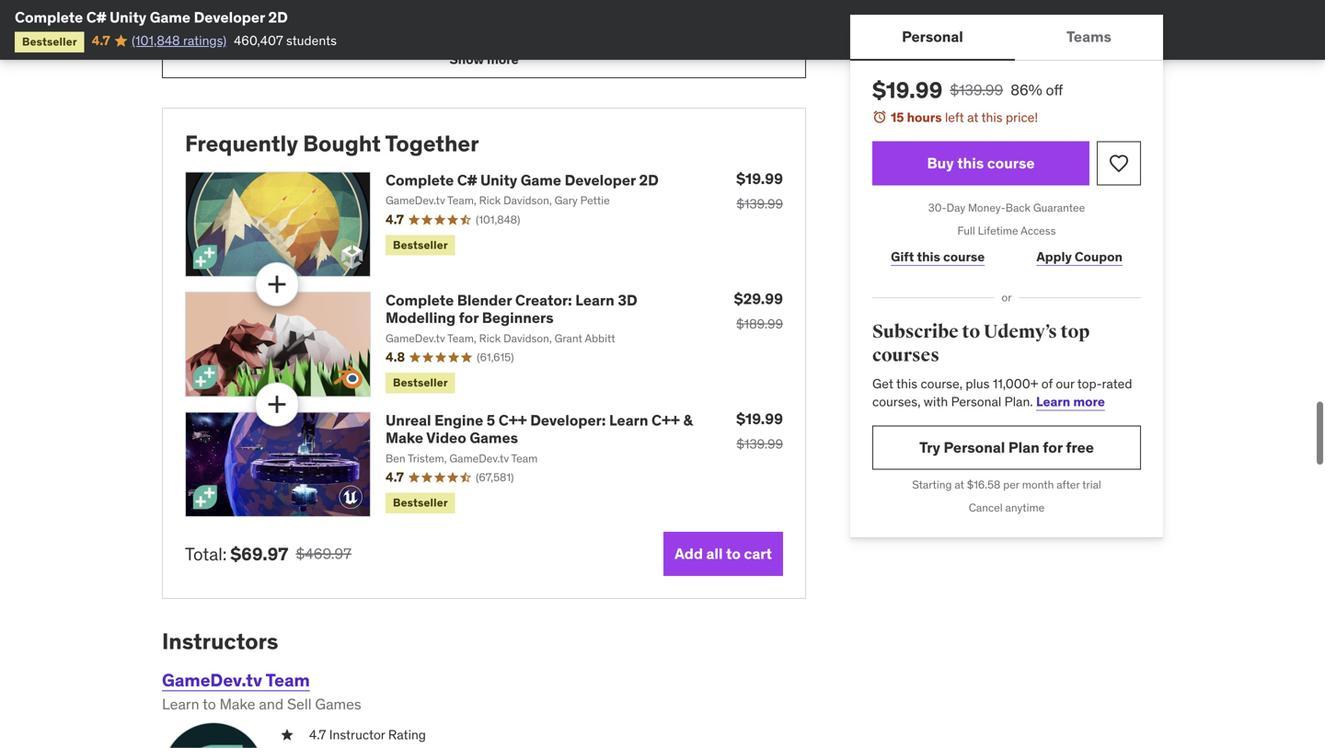 Task type: describe. For each thing, give the bounding box(es) containing it.
complete c# unity game developer 2d gamedev.tv team, rick davidson, gary pettie
[[386, 171, 659, 208]]

creator:
[[515, 291, 572, 310]]

gift
[[891, 248, 914, 265]]

add all to cart
[[675, 544, 772, 563]]

this left price!
[[981, 109, 1003, 126]]

30-
[[928, 201, 947, 215]]

gunner
[[358, 38, 410, 57]]

&
[[683, 411, 693, 430]]

ben
[[386, 451, 405, 466]]

show
[[449, 51, 484, 67]]

abbitt
[[585, 331, 615, 345]]

guarantee
[[1033, 201, 1085, 215]]

teams button
[[1015, 15, 1163, 59]]

$69.97
[[230, 543, 288, 565]]

this for get this course, plus 11,000+ of our top-rated courses, with personal plan.
[[896, 375, 917, 392]]

3d
[[618, 291, 637, 310]]

back
[[1006, 201, 1031, 215]]

bestseller for complete c# unity game developer 2d
[[393, 238, 448, 252]]

instructor
[[329, 727, 385, 743]]

2d for complete c# unity game developer 2d gamedev.tv team, rick davidson, gary pettie
[[639, 171, 659, 190]]

xsmall image
[[280, 726, 294, 744]]

starting at $16.58 per month after trial cancel anytime
[[912, 478, 1101, 515]]

games inside unreal engine 5 c++ developer: learn c++ & make video games ben tristem, gamedev.tv team
[[470, 429, 518, 447]]

per
[[1003, 478, 1019, 492]]

courses,
[[872, 393, 921, 410]]

learn inside complete blender creator: learn 3d modelling for beginners gamedev.tv team, rick davidson, grant abbitt
[[575, 291, 614, 310]]

unreal engine 5 c++ developer: learn c++ & make video games link
[[386, 411, 693, 447]]

plan
[[1008, 438, 1040, 457]]

total: $69.97 $469.97
[[185, 543, 351, 565]]

more for learn more
[[1073, 393, 1105, 410]]

team inside unreal engine 5 c++ developer: learn c++ & make video games ben tristem, gamedev.tv team
[[511, 451, 538, 466]]

67581 reviews element
[[476, 470, 514, 485]]

30-day money-back guarantee full lifetime access
[[928, 201, 1085, 238]]

4.8
[[386, 349, 405, 366]]

after
[[1057, 478, 1080, 492]]

development
[[228, 56, 322, 75]]

(101,848 ratings)
[[132, 32, 226, 49]]

ratings)
[[183, 32, 226, 49]]

udemy's
[[984, 321, 1057, 343]]

roguelike
[[413, 38, 483, 57]]

course
[[325, 56, 375, 75]]

personal inside personal button
[[902, 27, 963, 46]]

show more
[[449, 51, 519, 67]]

top-
[[1077, 375, 1102, 392]]

try personal plan for free
[[919, 438, 1094, 457]]

try personal plan for free link
[[872, 426, 1141, 470]]

hours
[[907, 109, 942, 126]]

complete blender creator: learn 3d modelling for beginners link
[[386, 291, 637, 327]]

courses
[[872, 344, 939, 367]]

$29.99
[[734, 289, 783, 308]]

4.7 for (101,848 ratings)
[[92, 32, 110, 49]]

apply
[[1037, 248, 1072, 265]]

unity inside unity 2d dungeon gunner roguelike development course
[[228, 38, 265, 57]]

buy this course button
[[872, 141, 1089, 186]]

team, inside complete c# unity game developer 2d gamedev.tv team, rick davidson, gary pettie
[[447, 193, 476, 208]]

games inside gamedev.tv team learn to make and sell games
[[315, 695, 361, 714]]

$19.99 $139.99 for unreal engine 5 c++ developer: learn c++ & make video games
[[736, 410, 783, 452]]

teams
[[1066, 27, 1112, 46]]

rick inside complete c# unity game developer 2d gamedev.tv team, rick davidson, gary pettie
[[479, 193, 501, 208]]

for inside complete blender creator: learn 3d modelling for beginners gamedev.tv team, rick davidson, grant abbitt
[[459, 308, 479, 327]]

developer:
[[530, 411, 606, 430]]

course for gift this course
[[943, 248, 985, 265]]

1 horizontal spatial at
[[967, 109, 979, 126]]

4.7 for (67,581)
[[386, 469, 404, 486]]

davidson, inside complete c# unity game developer 2d gamedev.tv team, rick davidson, gary pettie
[[503, 193, 552, 208]]

to inside 'subscribe to udemy's top courses'
[[962, 321, 980, 343]]

gamedev.tv inside complete c# unity game developer 2d gamedev.tv team, rick davidson, gary pettie
[[386, 193, 445, 208]]

$19.99 for unreal engine 5 c++ developer: learn c++ & make video games
[[736, 410, 783, 428]]

460,407
[[234, 32, 283, 49]]

gary
[[554, 193, 578, 208]]

unity 2d dungeon gunner roguelike development course link
[[228, 38, 516, 75]]

rating
[[388, 727, 426, 743]]

students
[[286, 32, 337, 49]]

free
[[1066, 438, 1094, 457]]

cart
[[744, 544, 772, 563]]

price!
[[1006, 109, 1038, 126]]

15
[[891, 109, 904, 126]]

game for complete c# unity game developer 2d
[[150, 8, 191, 27]]

rated
[[1102, 375, 1132, 392]]

team inside gamedev.tv team learn to make and sell games
[[266, 669, 310, 691]]

(61,615)
[[477, 350, 514, 365]]

$29.99 $189.99
[[734, 289, 783, 332]]

tristem,
[[408, 451, 447, 466]]

get
[[872, 375, 893, 392]]

make inside unreal engine 5 c++ developer: learn c++ & make video games ben tristem, gamedev.tv team
[[386, 429, 423, 447]]

money-
[[968, 201, 1006, 215]]

lifetime
[[978, 224, 1018, 238]]

to inside gamedev.tv team learn to make and sell games
[[203, 695, 216, 714]]

bought
[[303, 130, 381, 157]]

davidson, inside complete blender creator: learn 3d modelling for beginners gamedev.tv team, rick davidson, grant abbitt
[[503, 331, 552, 345]]

month
[[1022, 478, 1054, 492]]

sell
[[287, 695, 312, 714]]

coupon
[[1075, 248, 1123, 265]]

complete for complete c# unity game developer 2d
[[15, 8, 83, 27]]

0 vertical spatial $19.99
[[872, 76, 943, 104]]

gamedev.tv inside complete blender creator: learn 3d modelling for beginners gamedev.tv team, rick davidson, grant abbitt
[[386, 331, 445, 345]]

4.7 for (101,848)
[[386, 211, 404, 228]]

total:
[[185, 543, 227, 565]]

at inside starting at $16.58 per month after trial cancel anytime
[[955, 478, 964, 492]]

modelling
[[386, 308, 456, 327]]

bestseller for complete blender creator: learn 3d modelling for beginners
[[393, 375, 448, 390]]

learn inside gamedev.tv team learn to make and sell games
[[162, 695, 199, 714]]

buy
[[927, 154, 954, 173]]



Task type: locate. For each thing, give the bounding box(es) containing it.
davidson, down beginners
[[503, 331, 552, 345]]

rick up '(61,615)'
[[479, 331, 501, 345]]

$139.99 for unreal engine 5 c++ developer: learn c++ & make video games
[[736, 436, 783, 452]]

developer for complete c# unity game developer 2d
[[194, 8, 265, 27]]

61615 reviews element
[[477, 350, 514, 365]]

all
[[706, 544, 723, 563]]

(101,848)
[[476, 213, 520, 227]]

4.7 right xsmall image
[[309, 727, 326, 743]]

0 horizontal spatial course
[[943, 248, 985, 265]]

$16.58
[[967, 478, 1001, 492]]

1 vertical spatial unity
[[228, 38, 265, 57]]

1 vertical spatial game
[[521, 171, 561, 190]]

video
[[426, 429, 466, 447]]

for inside try personal plan for free link
[[1043, 438, 1063, 457]]

2 horizontal spatial to
[[962, 321, 980, 343]]

1 vertical spatial developer
[[565, 171, 636, 190]]

learn more link
[[1036, 393, 1105, 410]]

(101,848
[[132, 32, 180, 49]]

learn left 3d
[[575, 291, 614, 310]]

0 vertical spatial rick
[[479, 193, 501, 208]]

unity 2d dungeon gunner roguelike development course
[[228, 38, 483, 75]]

plus
[[966, 375, 990, 392]]

alarm image
[[872, 110, 887, 124]]

0 horizontal spatial more
[[487, 51, 519, 67]]

unity for complete c# unity game developer 2d gamedev.tv team, rick davidson, gary pettie
[[480, 171, 517, 190]]

0 vertical spatial unity
[[109, 8, 146, 27]]

blender
[[457, 291, 512, 310]]

460,407 students
[[234, 32, 337, 49]]

$19.99 $139.99 for complete c# unity game developer 2d
[[736, 169, 783, 212]]

tab list containing personal
[[850, 15, 1163, 61]]

grant
[[554, 331, 582, 345]]

developer inside complete c# unity game developer 2d gamedev.tv team, rick davidson, gary pettie
[[565, 171, 636, 190]]

4.7 instructor rating
[[309, 727, 426, 743]]

add all to cart button
[[664, 532, 783, 576]]

make up ben
[[386, 429, 423, 447]]

0 vertical spatial personal
[[902, 27, 963, 46]]

0 horizontal spatial games
[[315, 695, 361, 714]]

wishlist image
[[1108, 152, 1130, 174]]

0 vertical spatial $139.99
[[950, 81, 1003, 99]]

1 horizontal spatial for
[[1043, 438, 1063, 457]]

buy this course
[[927, 154, 1035, 173]]

this
[[981, 109, 1003, 126], [957, 154, 984, 173], [917, 248, 940, 265], [896, 375, 917, 392]]

developer for complete c# unity game developer 2d gamedev.tv team, rick davidson, gary pettie
[[565, 171, 636, 190]]

11,000+
[[993, 375, 1038, 392]]

86%
[[1011, 81, 1042, 99]]

0 vertical spatial $19.99 $139.99
[[736, 169, 783, 212]]

unity for complete c# unity game developer 2d
[[109, 8, 146, 27]]

1 vertical spatial $19.99 $139.99
[[736, 410, 783, 452]]

gamedev.tv inside unreal engine 5 c++ developer: learn c++ & make video games ben tristem, gamedev.tv team
[[449, 451, 509, 466]]

pettie
[[580, 193, 610, 208]]

0 vertical spatial team
[[511, 451, 538, 466]]

instructors
[[162, 628, 278, 655]]

full
[[957, 224, 975, 238]]

game for complete c# unity game developer 2d gamedev.tv team, rick davidson, gary pettie
[[521, 171, 561, 190]]

1 vertical spatial $19.99
[[736, 169, 783, 188]]

this inside button
[[957, 154, 984, 173]]

team, down blender
[[447, 331, 476, 345]]

team,
[[447, 193, 476, 208], [447, 331, 476, 345]]

2 vertical spatial to
[[203, 695, 216, 714]]

1 c++ from the left
[[498, 411, 527, 430]]

make
[[386, 429, 423, 447], [220, 695, 255, 714]]

2 rick from the top
[[479, 331, 501, 345]]

0 vertical spatial game
[[150, 8, 191, 27]]

complete c# unity game developer 2d
[[15, 8, 288, 27]]

1 vertical spatial make
[[220, 695, 255, 714]]

gift this course
[[891, 248, 985, 265]]

gamedev.tv down instructors
[[162, 669, 262, 691]]

0 horizontal spatial for
[[459, 308, 479, 327]]

0 vertical spatial for
[[459, 308, 479, 327]]

personal inside try personal plan for free link
[[944, 438, 1005, 457]]

apply coupon
[[1037, 248, 1123, 265]]

gamedev.tv down together
[[386, 193, 445, 208]]

2d for complete c# unity game developer 2d
[[268, 8, 288, 27]]

day
[[947, 201, 965, 215]]

$139.99 inside $19.99 $139.99 86% off
[[950, 81, 1003, 99]]

2 davidson, from the top
[[503, 331, 552, 345]]

team up sell
[[266, 669, 310, 691]]

1 horizontal spatial more
[[1073, 393, 1105, 410]]

5
[[487, 411, 495, 430]]

complete inside complete blender creator: learn 3d modelling for beginners gamedev.tv team, rick davidson, grant abbitt
[[386, 291, 454, 310]]

this for gift this course
[[917, 248, 940, 265]]

more right show
[[487, 51, 519, 67]]

1 $19.99 $139.99 from the top
[[736, 169, 783, 212]]

1 rick from the top
[[479, 193, 501, 208]]

frequently bought together
[[185, 130, 479, 157]]

games
[[470, 429, 518, 447], [315, 695, 361, 714]]

gamedev.tv up (67,581)
[[449, 451, 509, 466]]

make inside gamedev.tv team learn to make and sell games
[[220, 695, 255, 714]]

1 vertical spatial team
[[266, 669, 310, 691]]

more inside button
[[487, 51, 519, 67]]

course down full
[[943, 248, 985, 265]]

subscribe
[[872, 321, 959, 343]]

bestseller
[[22, 34, 77, 49], [393, 238, 448, 252], [393, 375, 448, 390], [393, 496, 448, 510]]

game up (101,848 ratings)
[[150, 8, 191, 27]]

course up back
[[987, 154, 1035, 173]]

0 horizontal spatial developer
[[194, 8, 265, 27]]

this right gift
[[917, 248, 940, 265]]

1 horizontal spatial games
[[470, 429, 518, 447]]

learn down of in the bottom right of the page
[[1036, 393, 1070, 410]]

personal up $16.58
[[944, 438, 1005, 457]]

this inside get this course, plus 11,000+ of our top-rated courses, with personal plan.
[[896, 375, 917, 392]]

1 davidson, from the top
[[503, 193, 552, 208]]

complete for complete c# unity game developer 2d gamedev.tv team, rick davidson, gary pettie
[[386, 171, 454, 190]]

for up '(61,615)'
[[459, 308, 479, 327]]

gamedev.tv inside gamedev.tv team learn to make and sell games
[[162, 669, 262, 691]]

2 c++ from the left
[[652, 411, 680, 430]]

course inside button
[[987, 154, 1035, 173]]

course,
[[921, 375, 963, 392]]

0 vertical spatial team,
[[447, 193, 476, 208]]

complete blender creator: learn 3d modelling for beginners gamedev.tv team, rick davidson, grant abbitt
[[386, 291, 637, 345]]

1 horizontal spatial developer
[[565, 171, 636, 190]]

1 vertical spatial personal
[[951, 393, 1001, 410]]

unity
[[109, 8, 146, 27], [228, 38, 265, 57], [480, 171, 517, 190]]

2 vertical spatial personal
[[944, 438, 1005, 457]]

2 $19.99 $139.99 from the top
[[736, 410, 783, 452]]

1 vertical spatial at
[[955, 478, 964, 492]]

c# inside complete c# unity game developer 2d gamedev.tv team, rick davidson, gary pettie
[[457, 171, 477, 190]]

0 vertical spatial more
[[487, 51, 519, 67]]

2d inside complete c# unity game developer 2d gamedev.tv team, rick davidson, gary pettie
[[639, 171, 659, 190]]

gamedev.tv down modelling
[[386, 331, 445, 345]]

show more button
[[162, 41, 806, 78]]

and
[[259, 695, 283, 714]]

left
[[945, 109, 964, 126]]

dungeon
[[291, 38, 355, 57]]

c# for complete c# unity game developer 2d
[[86, 8, 106, 27]]

game inside complete c# unity game developer 2d gamedev.tv team, rick davidson, gary pettie
[[521, 171, 561, 190]]

of
[[1041, 375, 1053, 392]]

personal up $19.99 $139.99 86% off
[[902, 27, 963, 46]]

1 team, from the top
[[447, 193, 476, 208]]

complete inside complete c# unity game developer 2d gamedev.tv team, rick davidson, gary pettie
[[386, 171, 454, 190]]

c++ left &
[[652, 411, 680, 430]]

unity up (101,848)
[[480, 171, 517, 190]]

0 vertical spatial 2d
[[268, 8, 288, 27]]

more for show more
[[487, 51, 519, 67]]

0 vertical spatial make
[[386, 429, 423, 447]]

learn inside unreal engine 5 c++ developer: learn c++ & make video games ben tristem, gamedev.tv team
[[609, 411, 648, 430]]

plan.
[[1005, 393, 1033, 410]]

2d inside unity 2d dungeon gunner roguelike development course
[[269, 38, 288, 57]]

0 horizontal spatial to
[[203, 695, 216, 714]]

0 horizontal spatial c#
[[86, 8, 106, 27]]

personal button
[[850, 15, 1015, 59]]

1 horizontal spatial unity
[[228, 38, 265, 57]]

0 vertical spatial to
[[962, 321, 980, 343]]

1 vertical spatial to
[[726, 544, 741, 563]]

anytime
[[1005, 500, 1045, 515]]

to left udemy's
[[962, 321, 980, 343]]

bestseller for unreal engine 5 c++ developer: learn c++ & make video games
[[393, 496, 448, 510]]

game
[[150, 8, 191, 27], [521, 171, 561, 190]]

davidson, down the complete c# unity game developer 2d link
[[503, 193, 552, 208]]

0 horizontal spatial c++
[[498, 411, 527, 430]]

trial
[[1082, 478, 1101, 492]]

unity up (101,848
[[109, 8, 146, 27]]

2 team, from the top
[[447, 331, 476, 345]]

gift this course link
[[872, 238, 1003, 275]]

this up courses, at the right
[[896, 375, 917, 392]]

2 vertical spatial complete
[[386, 291, 454, 310]]

team
[[511, 451, 538, 466], [266, 669, 310, 691]]

1 vertical spatial davidson,
[[503, 331, 552, 345]]

unreal
[[386, 411, 431, 430]]

0 vertical spatial complete
[[15, 8, 83, 27]]

0 vertical spatial developer
[[194, 8, 265, 27]]

for
[[459, 308, 479, 327], [1043, 438, 1063, 457]]

starting
[[912, 478, 952, 492]]

$19.99 for complete c# unity game developer 2d
[[736, 169, 783, 188]]

1 horizontal spatial make
[[386, 429, 423, 447]]

davidson,
[[503, 193, 552, 208], [503, 331, 552, 345]]

apply coupon button
[[1018, 238, 1141, 275]]

to inside button
[[726, 544, 741, 563]]

1 horizontal spatial c++
[[652, 411, 680, 430]]

1 vertical spatial for
[[1043, 438, 1063, 457]]

rick up (101,848)
[[479, 193, 501, 208]]

to right all
[[726, 544, 741, 563]]

2d
[[268, 8, 288, 27], [269, 38, 288, 57], [639, 171, 659, 190]]

access
[[1021, 224, 1056, 238]]

$139.99 for complete c# unity game developer 2d
[[736, 196, 783, 212]]

2 vertical spatial $19.99
[[736, 410, 783, 428]]

our
[[1056, 375, 1074, 392]]

0 horizontal spatial make
[[220, 695, 255, 714]]

tab list
[[850, 15, 1163, 61]]

team, inside complete blender creator: learn 3d modelling for beginners gamedev.tv team, rick davidson, grant abbitt
[[447, 331, 476, 345]]

add
[[675, 544, 703, 563]]

1 vertical spatial course
[[943, 248, 985, 265]]

c++ right 5
[[498, 411, 527, 430]]

to down gamedev.tv team link
[[203, 695, 216, 714]]

complete for complete blender creator: learn 3d modelling for beginners gamedev.tv team, rick davidson, grant abbitt
[[386, 291, 454, 310]]

1 vertical spatial 2d
[[269, 38, 288, 57]]

this for buy this course
[[957, 154, 984, 173]]

cancel
[[969, 500, 1003, 515]]

1 horizontal spatial c#
[[457, 171, 477, 190]]

for left the free
[[1043, 438, 1063, 457]]

to
[[962, 321, 980, 343], [726, 544, 741, 563], [203, 695, 216, 714]]

2 vertical spatial $139.99
[[736, 436, 783, 452]]

1 vertical spatial more
[[1073, 393, 1105, 410]]

0 vertical spatial games
[[470, 429, 518, 447]]

together
[[385, 130, 479, 157]]

0 horizontal spatial team
[[266, 669, 310, 691]]

0 horizontal spatial at
[[955, 478, 964, 492]]

complete
[[15, 8, 83, 27], [386, 171, 454, 190], [386, 291, 454, 310]]

1 vertical spatial rick
[[479, 331, 501, 345]]

or
[[1002, 290, 1012, 305]]

2 vertical spatial 2d
[[639, 171, 659, 190]]

c++
[[498, 411, 527, 430], [652, 411, 680, 430]]

0 vertical spatial at
[[967, 109, 979, 126]]

game up gary
[[521, 171, 561, 190]]

unity right the ratings)
[[228, 38, 265, 57]]

at
[[967, 109, 979, 126], [955, 478, 964, 492]]

0 vertical spatial course
[[987, 154, 1035, 173]]

4.7 left (101,848
[[92, 32, 110, 49]]

1 vertical spatial games
[[315, 695, 361, 714]]

0 horizontal spatial game
[[150, 8, 191, 27]]

at left $16.58
[[955, 478, 964, 492]]

personal down plus
[[951, 393, 1001, 410]]

c# for complete c# unity game developer 2d gamedev.tv team, rick davidson, gary pettie
[[457, 171, 477, 190]]

team, up (101,848)
[[447, 193, 476, 208]]

developer up pettie
[[565, 171, 636, 190]]

course for buy this course
[[987, 154, 1035, 173]]

unity inside complete c# unity game developer 2d gamedev.tv team, rick davidson, gary pettie
[[480, 171, 517, 190]]

games up "instructor"
[[315, 695, 361, 714]]

$19.99 $139.99 86% off
[[872, 76, 1063, 104]]

$189.99
[[736, 316, 783, 332]]

rick inside complete blender creator: learn 3d modelling for beginners gamedev.tv team, rick davidson, grant abbitt
[[479, 331, 501, 345]]

engine
[[434, 411, 483, 430]]

1 vertical spatial $139.99
[[736, 196, 783, 212]]

1 vertical spatial complete
[[386, 171, 454, 190]]

0 vertical spatial davidson,
[[503, 193, 552, 208]]

team down unreal engine 5 c++ developer: learn c++ & make video games 'link' on the bottom of the page
[[511, 451, 538, 466]]

0 vertical spatial c#
[[86, 8, 106, 27]]

1 horizontal spatial team
[[511, 451, 538, 466]]

2 horizontal spatial unity
[[480, 171, 517, 190]]

frequently
[[185, 130, 298, 157]]

1 horizontal spatial game
[[521, 171, 561, 190]]

learn
[[575, 291, 614, 310], [1036, 393, 1070, 410], [609, 411, 648, 430], [162, 695, 199, 714]]

learn left &
[[609, 411, 648, 430]]

101848 reviews element
[[476, 212, 520, 228]]

1 horizontal spatial course
[[987, 154, 1035, 173]]

4.7 down ben
[[386, 469, 404, 486]]

4.7
[[92, 32, 110, 49], [386, 211, 404, 228], [386, 469, 404, 486], [309, 727, 326, 743]]

(67,581)
[[476, 470, 514, 485]]

this right buy
[[957, 154, 984, 173]]

unreal engine 5 c++ developer: learn c++ & make video games ben tristem, gamedev.tv team
[[386, 411, 693, 466]]

15 hours left at this price!
[[891, 109, 1038, 126]]

developer up the ratings)
[[194, 8, 265, 27]]

1 vertical spatial c#
[[457, 171, 477, 190]]

make down gamedev.tv team link
[[220, 695, 255, 714]]

4.7 down together
[[386, 211, 404, 228]]

at right left
[[967, 109, 979, 126]]

2 vertical spatial unity
[[480, 171, 517, 190]]

games up (67,581)
[[470, 429, 518, 447]]

more down top-
[[1073, 393, 1105, 410]]

learn down gamedev.tv team link
[[162, 695, 199, 714]]

1 vertical spatial team,
[[447, 331, 476, 345]]

1 horizontal spatial to
[[726, 544, 741, 563]]

gamedev.tv team learn to make and sell games
[[162, 669, 361, 714]]

0 horizontal spatial unity
[[109, 8, 146, 27]]

personal inside get this course, plus 11,000+ of our top-rated courses, with personal plan.
[[951, 393, 1001, 410]]



Task type: vqa. For each thing, say whether or not it's contained in the screenshot.
Explore
no



